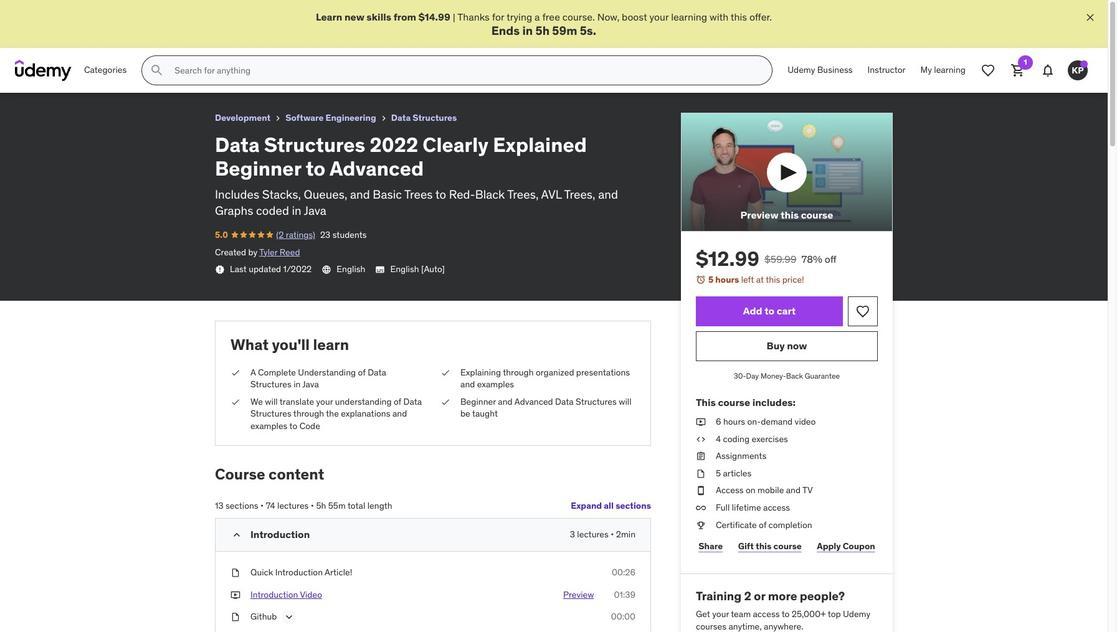 Task type: locate. For each thing, give the bounding box(es) containing it.
get
[[696, 609, 710, 620]]

a
[[535, 11, 540, 23]]

tv
[[803, 485, 813, 496]]

quick introduction article!
[[251, 567, 352, 579]]

learning left with
[[671, 11, 707, 23]]

of right understanding
[[394, 396, 401, 407]]

structures
[[413, 112, 457, 124], [264, 132, 365, 158], [251, 379, 292, 390], [576, 396, 617, 407], [251, 408, 292, 420]]

xsmall image
[[273, 114, 283, 124], [379, 114, 389, 124], [215, 265, 225, 275], [441, 396, 451, 408], [696, 434, 706, 446], [696, 451, 706, 463], [696, 468, 706, 480], [696, 485, 706, 497], [696, 502, 706, 515], [696, 519, 706, 532], [231, 567, 241, 580], [231, 589, 241, 602], [231, 612, 241, 624]]

lectures right 3 at the bottom of page
[[577, 529, 609, 541]]

0 horizontal spatial beginner
[[215, 156, 301, 182]]

course down completion
[[774, 541, 802, 552]]

your up courses
[[712, 609, 729, 620]]

0 horizontal spatial 5
[[709, 274, 714, 286]]

0 vertical spatial beginner
[[215, 156, 301, 182]]

25,000+
[[792, 609, 826, 620]]

xsmall image left explaining in the left of the page
[[441, 367, 451, 379]]

expand all sections button
[[571, 494, 651, 519]]

learning right the my
[[934, 64, 966, 76]]

1 vertical spatial your
[[316, 396, 333, 407]]

structures inside we will translate your understanding of data structures through the explanations and examples to code
[[251, 408, 292, 420]]

gift this course
[[738, 541, 802, 552]]

1 trees, from the left
[[507, 187, 539, 202]]

• for 13
[[261, 500, 264, 511]]

1 vertical spatial lectures
[[577, 529, 609, 541]]

• left 74
[[261, 500, 264, 511]]

structures down we
[[251, 408, 292, 420]]

or
[[754, 589, 766, 604]]

black
[[475, 187, 505, 202]]

english right closed captions icon
[[390, 264, 419, 275]]

preview left 01:39
[[563, 589, 594, 601]]

from
[[394, 11, 416, 23]]

2 horizontal spatial your
[[712, 609, 729, 620]]

0 horizontal spatial your
[[316, 396, 333, 407]]

0 vertical spatial learning
[[671, 11, 707, 23]]

for
[[492, 11, 504, 23]]

to left the 'code'
[[290, 421, 297, 432]]

1 vertical spatial access
[[753, 609, 780, 620]]

• left the '5h 55m'
[[311, 500, 314, 511]]

0 horizontal spatial preview
[[563, 589, 594, 601]]

udemy
[[788, 64, 815, 76], [843, 609, 871, 620]]

explanations
[[341, 408, 390, 420]]

last
[[230, 264, 247, 275]]

this up $59.99
[[781, 209, 799, 221]]

0 horizontal spatial english
[[337, 264, 365, 275]]

1 vertical spatial java
[[302, 379, 319, 390]]

0 vertical spatial access
[[763, 502, 790, 514]]

2 will from the left
[[619, 396, 632, 407]]

full lifetime access
[[716, 502, 790, 514]]

day
[[746, 371, 759, 381]]

organized
[[536, 367, 574, 378]]

left
[[741, 274, 754, 286]]

small image
[[231, 529, 243, 542]]

preview inside button
[[741, 209, 779, 221]]

01:39
[[614, 589, 636, 601]]

xsmall image left we
[[231, 396, 241, 408]]

explaining
[[461, 367, 501, 378]]

this right gift at the bottom of page
[[756, 541, 772, 552]]

0 horizontal spatial wishlist image
[[856, 304, 871, 319]]

1 horizontal spatial of
[[394, 396, 401, 407]]

structures down presentations
[[576, 396, 617, 407]]

xsmall image for explaining
[[441, 367, 451, 379]]

1 horizontal spatial udemy
[[843, 609, 871, 620]]

xsmall image
[[231, 367, 241, 379], [441, 367, 451, 379], [231, 396, 241, 408], [696, 416, 706, 429]]

in up translate
[[294, 379, 301, 390]]

will right we
[[265, 396, 278, 407]]

0 vertical spatial preview
[[741, 209, 779, 221]]

beginner inside data structures 2022 clearly explained beginner to advanced includes stacks, queues, and basic trees to red-black trees, avl trees, and graphs coded in java
[[215, 156, 301, 182]]

in down stacks,
[[292, 203, 301, 218]]

through left organized
[[503, 367, 534, 378]]

5 right alarm icon
[[709, 274, 714, 286]]

introduction for introduction video
[[251, 589, 298, 601]]

and inside explaining through organized presentations and examples
[[461, 379, 475, 390]]

structures down complete
[[251, 379, 292, 390]]

in down trying
[[523, 23, 533, 38]]

0 horizontal spatial will
[[265, 396, 278, 407]]

your right boost
[[650, 11, 669, 23]]

udemy right top
[[843, 609, 871, 620]]

advanced inside data structures 2022 clearly explained beginner to advanced includes stacks, queues, and basic trees to red-black trees, avl trees, and graphs coded in java
[[330, 156, 424, 182]]

1 english from the left
[[337, 264, 365, 275]]

stacks,
[[262, 187, 301, 202]]

course for gift this course
[[774, 541, 802, 552]]

includes:
[[753, 396, 796, 409]]

examples
[[477, 379, 514, 390], [251, 421, 288, 432]]

1 vertical spatial beginner
[[461, 396, 496, 407]]

sections inside dropdown button
[[616, 500, 651, 512]]

•
[[261, 500, 264, 511], [311, 500, 314, 511], [611, 529, 614, 541]]

advanced
[[330, 156, 424, 182], [515, 396, 553, 407]]

2 vertical spatial introduction
[[251, 589, 298, 601]]

1 horizontal spatial beginner
[[461, 396, 496, 407]]

share
[[699, 541, 723, 552]]

thanks
[[458, 11, 490, 23]]

a
[[251, 367, 256, 378]]

0 horizontal spatial examples
[[251, 421, 288, 432]]

trees, right avl
[[564, 187, 596, 202]]

engineering
[[326, 112, 376, 124]]

1 vertical spatial wishlist image
[[856, 304, 871, 319]]

00:26
[[612, 567, 636, 579]]

1 vertical spatial udemy
[[843, 609, 871, 620]]

1 vertical spatial hours
[[723, 416, 745, 428]]

0 vertical spatial wishlist image
[[981, 63, 996, 78]]

this right at
[[766, 274, 780, 286]]

you have alerts image
[[1081, 61, 1088, 68]]

examples down explaining in the left of the page
[[477, 379, 514, 390]]

00:00
[[611, 612, 636, 623]]

0 vertical spatial of
[[358, 367, 366, 378]]

length
[[368, 500, 392, 511]]

hours
[[716, 274, 739, 286], [723, 416, 745, 428]]

reed
[[280, 247, 300, 258]]

1 horizontal spatial sections
[[616, 500, 651, 512]]

2 sections from the left
[[616, 500, 651, 512]]

1 horizontal spatial 5
[[716, 468, 721, 479]]

30-
[[734, 371, 746, 381]]

what
[[231, 335, 269, 354]]

1 vertical spatial course
[[718, 396, 750, 409]]

will inside beginner and advanced data structures will be taught
[[619, 396, 632, 407]]

ratings)
[[286, 229, 315, 241]]

structures down 'software'
[[264, 132, 365, 158]]

sections right all
[[616, 500, 651, 512]]

hours right 6
[[723, 416, 745, 428]]

by
[[248, 247, 258, 258]]

0 vertical spatial examples
[[477, 379, 514, 390]]

1 horizontal spatial english
[[390, 264, 419, 275]]

introduction up github
[[251, 589, 298, 601]]

1 horizontal spatial preview
[[741, 209, 779, 221]]

lectures
[[277, 500, 309, 511], [577, 529, 609, 541]]

examples inside explaining through organized presentations and examples
[[477, 379, 514, 390]]

and inside we will translate your understanding of data structures through the explanations and examples to code
[[393, 408, 407, 420]]

1 vertical spatial through
[[293, 408, 324, 420]]

1 horizontal spatial examples
[[477, 379, 514, 390]]

course for preview this course
[[801, 209, 833, 221]]

course up 78%
[[801, 209, 833, 221]]

alarm image
[[696, 275, 706, 285]]

1 vertical spatial examples
[[251, 421, 288, 432]]

74
[[266, 500, 275, 511]]

0 vertical spatial hours
[[716, 274, 739, 286]]

skills
[[367, 11, 391, 23]]

java down understanding
[[302, 379, 319, 390]]

course inside button
[[801, 209, 833, 221]]

beginner up includes
[[215, 156, 301, 182]]

xsmall image left 6
[[696, 416, 706, 429]]

access down mobile
[[763, 502, 790, 514]]

closed captions image
[[375, 265, 385, 275]]

beginner up 'taught'
[[461, 396, 496, 407]]

0 vertical spatial lectures
[[277, 500, 309, 511]]

$59.99
[[765, 253, 797, 266]]

advanced up basic
[[330, 156, 424, 182]]

java down queues,
[[304, 203, 326, 218]]

examples down we
[[251, 421, 288, 432]]

introduction down 74
[[251, 529, 310, 541]]

beginner
[[215, 156, 301, 182], [461, 396, 496, 407]]

udemy image
[[15, 60, 72, 81]]

0 vertical spatial course
[[801, 209, 833, 221]]

through up the 'code'
[[293, 408, 324, 420]]

trees, left avl
[[507, 187, 539, 202]]

translate
[[280, 396, 314, 407]]

apply coupon
[[817, 541, 875, 552]]

0 horizontal spatial lectures
[[277, 500, 309, 511]]

0 horizontal spatial •
[[261, 500, 264, 511]]

Search for anything text field
[[172, 60, 757, 81]]

5 left articles
[[716, 468, 721, 479]]

add
[[743, 305, 763, 317]]

13
[[215, 500, 224, 511]]

with
[[710, 11, 729, 23]]

this right with
[[731, 11, 747, 23]]

2 vertical spatial of
[[759, 519, 767, 531]]

price!
[[783, 274, 804, 286]]

0 horizontal spatial advanced
[[330, 156, 424, 182]]

data inside data structures 2022 clearly explained beginner to advanced includes stacks, queues, and basic trees to red-black trees, avl trees, and graphs coded in java
[[215, 132, 260, 158]]

1 vertical spatial 5
[[716, 468, 721, 479]]

1 horizontal spatial lectures
[[577, 529, 609, 541]]

we
[[251, 396, 263, 407]]

you'll
[[272, 335, 310, 354]]

udemy left business at the top right of the page
[[788, 64, 815, 76]]

structures inside data structures 2022 clearly explained beginner to advanced includes stacks, queues, and basic trees to red-black trees, avl trees, and graphs coded in java
[[264, 132, 365, 158]]

categories
[[84, 64, 127, 76]]

0 vertical spatial in
[[523, 23, 533, 38]]

of down full lifetime access
[[759, 519, 767, 531]]

5
[[709, 274, 714, 286], [716, 468, 721, 479]]

lectures right 74
[[277, 500, 309, 511]]

1 vertical spatial of
[[394, 396, 401, 407]]

on-
[[748, 416, 761, 428]]

your inside we will translate your understanding of data structures through the explanations and examples to code
[[316, 396, 333, 407]]

hours left left
[[716, 274, 739, 286]]

data right understanding
[[404, 396, 422, 407]]

data up understanding
[[368, 367, 386, 378]]

2022
[[370, 132, 418, 158]]

and
[[350, 187, 370, 202], [598, 187, 618, 202], [461, 379, 475, 390], [498, 396, 513, 407], [393, 408, 407, 420], [786, 485, 801, 496]]

1 vertical spatial in
[[292, 203, 301, 218]]

1 horizontal spatial will
[[619, 396, 632, 407]]

1 horizontal spatial trees,
[[564, 187, 596, 202]]

3 lectures • 2min
[[570, 529, 636, 541]]

learning
[[671, 11, 707, 23], [934, 64, 966, 76]]

0 vertical spatial udemy
[[788, 64, 815, 76]]

2 vertical spatial your
[[712, 609, 729, 620]]

close image
[[1084, 11, 1097, 24]]

0 vertical spatial introduction
[[251, 529, 310, 541]]

2 vertical spatial course
[[774, 541, 802, 552]]

1 vertical spatial advanced
[[515, 396, 553, 407]]

business
[[817, 64, 853, 76]]

data up 2022
[[391, 112, 411, 124]]

beginner inside beginner and advanced data structures will be taught
[[461, 396, 496, 407]]

xsmall image left a
[[231, 367, 241, 379]]

6 hours on-demand video
[[716, 416, 816, 428]]

preview for preview this course
[[741, 209, 779, 221]]

0 vertical spatial java
[[304, 203, 326, 218]]

free
[[542, 11, 560, 23]]

access down or
[[753, 609, 780, 620]]

1 horizontal spatial through
[[503, 367, 534, 378]]

1 horizontal spatial advanced
[[515, 396, 553, 407]]

2 english from the left
[[390, 264, 419, 275]]

to up anywhere.
[[782, 609, 790, 620]]

learning inside "learn new skills from $14.99 | thanks for trying a free course. now, boost your learning with this offer. ends in 5h 59m 5s ."
[[671, 11, 707, 23]]

video
[[795, 416, 816, 428]]

preview
[[741, 209, 779, 221], [563, 589, 594, 601]]

2 vertical spatial in
[[294, 379, 301, 390]]

through inside we will translate your understanding of data structures through the explanations and examples to code
[[293, 408, 324, 420]]

created by tyler reed
[[215, 247, 300, 258]]

java inside a complete understanding of data structures in java
[[302, 379, 319, 390]]

0 horizontal spatial of
[[358, 367, 366, 378]]

to left cart
[[765, 305, 775, 317]]

total
[[348, 500, 365, 511]]

course up 6
[[718, 396, 750, 409]]

advanced down explaining through organized presentations and examples
[[515, 396, 553, 407]]

exercises
[[752, 434, 788, 445]]

0 horizontal spatial trees,
[[507, 187, 539, 202]]

1 horizontal spatial learning
[[934, 64, 966, 76]]

0 horizontal spatial udemy
[[788, 64, 815, 76]]

[auto]
[[421, 264, 445, 275]]

understanding
[[335, 396, 392, 407]]

• left 2min
[[611, 529, 614, 541]]

1 sections from the left
[[226, 500, 258, 511]]

1 horizontal spatial your
[[650, 11, 669, 23]]

2 horizontal spatial •
[[611, 529, 614, 541]]

data
[[391, 112, 411, 124], [215, 132, 260, 158], [368, 367, 386, 378], [404, 396, 422, 407], [555, 396, 574, 407]]

top
[[828, 609, 841, 620]]

udemy inside training 2 or more people? get your team access to 25,000+ top udemy courses anytime, anywhere.
[[843, 609, 871, 620]]

0 horizontal spatial learning
[[671, 11, 707, 23]]

software engineering
[[286, 112, 376, 124]]

udemy business link
[[780, 56, 860, 85]]

1 will from the left
[[265, 396, 278, 407]]

0 horizontal spatial through
[[293, 408, 324, 420]]

your inside "learn new skills from $14.99 | thanks for trying a free course. now, boost your learning with this offer. ends in 5h 59m 5s ."
[[650, 11, 669, 23]]

to up queues,
[[306, 156, 326, 182]]

in inside data structures 2022 clearly explained beginner to advanced includes stacks, queues, and basic trees to red-black trees, avl trees, and graphs coded in java
[[292, 203, 301, 218]]

will down presentations
[[619, 396, 632, 407]]

your up the
[[316, 396, 333, 407]]

of up understanding
[[358, 367, 366, 378]]

0 vertical spatial through
[[503, 367, 534, 378]]

this
[[731, 11, 747, 23], [781, 209, 799, 221], [766, 274, 780, 286], [756, 541, 772, 552]]

0 vertical spatial advanced
[[330, 156, 424, 182]]

0 horizontal spatial sections
[[226, 500, 258, 511]]

english right course language icon in the top left of the page
[[337, 264, 365, 275]]

1 vertical spatial preview
[[563, 589, 594, 601]]

of inside a complete understanding of data structures in java
[[358, 367, 366, 378]]

structures inside beginner and advanced data structures will be taught
[[576, 396, 617, 407]]

in
[[523, 23, 533, 38], [292, 203, 301, 218], [294, 379, 301, 390]]

introduction up video
[[275, 567, 323, 579]]

0 vertical spatial 5
[[709, 274, 714, 286]]

development link
[[215, 110, 271, 126]]

software engineering link
[[286, 110, 376, 126]]

back
[[786, 371, 803, 381]]

sections right 13
[[226, 500, 258, 511]]

0 vertical spatial your
[[650, 11, 669, 23]]

my learning link
[[913, 56, 973, 85]]

now
[[787, 340, 807, 352]]

a complete understanding of data structures in java
[[251, 367, 386, 390]]

learn
[[313, 335, 349, 354]]

data down development link at left top
[[215, 132, 260, 158]]

avl
[[541, 187, 562, 202]]

gift
[[738, 541, 754, 552]]

wishlist image
[[981, 63, 996, 78], [856, 304, 871, 319]]

graphs
[[215, 203, 253, 218]]

english [auto]
[[390, 264, 445, 275]]

2min
[[616, 529, 636, 541]]

will inside we will translate your understanding of data structures through the explanations and examples to code
[[265, 396, 278, 407]]

introduction inside button
[[251, 589, 298, 601]]

5h 55m
[[316, 500, 346, 511]]

data down explaining through organized presentations and examples
[[555, 396, 574, 407]]

preview up $12.99 $59.99 78% off
[[741, 209, 779, 221]]



Task type: vqa. For each thing, say whether or not it's contained in the screenshot.
starting
no



Task type: describe. For each thing, give the bounding box(es) containing it.
java inside data structures 2022 clearly explained beginner to advanced includes stacks, queues, and basic trees to red-black trees, avl trees, and graphs coded in java
[[304, 203, 326, 218]]

1/2022
[[283, 264, 312, 275]]

access inside training 2 or more people? get your team access to 25,000+ top udemy courses anytime, anywhere.
[[753, 609, 780, 620]]

all
[[604, 500, 614, 512]]

this inside "learn new skills from $14.99 | thanks for trying a free course. now, boost your learning with this offer. ends in 5h 59m 5s ."
[[731, 11, 747, 23]]

1 horizontal spatial wishlist image
[[981, 63, 996, 78]]

• for 3
[[611, 529, 614, 541]]

data structures 2022 clearly explained beginner to advanced includes stacks, queues, and basic trees to red-black trees, avl trees, and graphs coded in java
[[215, 132, 618, 218]]

hours for 6
[[723, 416, 745, 428]]

course language image
[[322, 265, 332, 275]]

$12.99 $59.99 78% off
[[696, 246, 837, 272]]

quick
[[251, 567, 273, 579]]

created
[[215, 247, 246, 258]]

preview this course button
[[681, 113, 893, 232]]

assignments
[[716, 451, 767, 462]]

training
[[696, 589, 742, 604]]

access on mobile and tv
[[716, 485, 813, 496]]

1 horizontal spatial •
[[311, 500, 314, 511]]

english for english
[[337, 264, 365, 275]]

guarantee
[[805, 371, 840, 381]]

software
[[286, 112, 324, 124]]

to left red-
[[436, 187, 446, 202]]

through inside explaining through organized presentations and examples
[[503, 367, 534, 378]]

ends
[[492, 23, 520, 38]]

3
[[570, 529, 575, 541]]

hours for 5
[[716, 274, 739, 286]]

students
[[333, 229, 367, 241]]

buy now button
[[696, 332, 878, 361]]

clearly
[[423, 132, 489, 158]]

apply
[[817, 541, 841, 552]]

updated
[[249, 264, 281, 275]]

expand all sections
[[571, 500, 651, 512]]

this
[[696, 396, 716, 409]]

articles
[[723, 468, 752, 479]]

course.
[[563, 11, 595, 23]]

and inside beginner and advanced data structures will be taught
[[498, 396, 513, 407]]

presentations
[[576, 367, 630, 378]]

structures up clearly
[[413, 112, 457, 124]]

5 for 5 hours left at this price!
[[709, 274, 714, 286]]

the
[[326, 408, 339, 420]]

tyler
[[259, 247, 278, 258]]

1 vertical spatial learning
[[934, 64, 966, 76]]

on
[[746, 485, 756, 496]]

data inside we will translate your understanding of data structures through the explanations and examples to code
[[404, 396, 422, 407]]

offer.
[[750, 11, 772, 23]]

your inside training 2 or more people? get your team access to 25,000+ top udemy courses anytime, anywhere.
[[712, 609, 729, 620]]

introduction for introduction
[[251, 529, 310, 541]]

in inside a complete understanding of data structures in java
[[294, 379, 301, 390]]

kp link
[[1063, 56, 1093, 85]]

xsmall image for 6
[[696, 416, 706, 429]]

basic
[[373, 187, 402, 202]]

courses
[[696, 621, 727, 632]]

2 horizontal spatial of
[[759, 519, 767, 531]]

preview for preview
[[563, 589, 594, 601]]

4 coding exercises
[[716, 434, 788, 445]]

last updated 1/2022
[[230, 264, 312, 275]]

what you'll learn
[[231, 335, 349, 354]]

shopping cart with 1 item image
[[1011, 63, 1026, 78]]

article!
[[325, 567, 352, 579]]

code
[[300, 421, 320, 432]]

development
[[215, 112, 271, 124]]

apply coupon button
[[815, 534, 878, 559]]

data inside beginner and advanced data structures will be taught
[[555, 396, 574, 407]]

demand
[[761, 416, 793, 428]]

completion
[[769, 519, 812, 531]]

78%
[[802, 253, 823, 266]]

new
[[345, 11, 364, 23]]

my
[[921, 64, 932, 76]]

coupon
[[843, 541, 875, 552]]

examples inside we will translate your understanding of data structures through the explanations and examples to code
[[251, 421, 288, 432]]

beginner and advanced data structures will be taught
[[461, 396, 632, 420]]

more
[[768, 589, 797, 604]]

data inside a complete understanding of data structures in java
[[368, 367, 386, 378]]

introduction video button
[[251, 589, 322, 602]]

(2
[[276, 229, 284, 241]]

show lecture description image
[[283, 612, 296, 624]]

buy
[[767, 340, 785, 352]]

trying
[[507, 11, 532, 23]]

of inside we will translate your understanding of data structures through the explanations and examples to code
[[394, 396, 401, 407]]

people?
[[800, 589, 845, 604]]

to inside button
[[765, 305, 775, 317]]

2 trees, from the left
[[564, 187, 596, 202]]

buy now
[[767, 340, 807, 352]]

advanced inside beginner and advanced data structures will be taught
[[515, 396, 553, 407]]

30-day money-back guarantee
[[734, 371, 840, 381]]

23 students
[[320, 229, 367, 241]]

this inside button
[[781, 209, 799, 221]]

includes
[[215, 187, 259, 202]]

5 for 5 articles
[[716, 468, 721, 479]]

submit search image
[[150, 63, 165, 78]]

boost
[[622, 11, 647, 23]]

content
[[269, 465, 324, 484]]

notifications image
[[1041, 63, 1056, 78]]

taught
[[472, 408, 498, 420]]

instructor
[[868, 64, 906, 76]]

xsmall image for a
[[231, 367, 241, 379]]

to inside training 2 or more people? get your team access to 25,000+ top udemy courses anytime, anywhere.
[[782, 609, 790, 620]]

instructor link
[[860, 56, 913, 85]]

we will translate your understanding of data structures through the explanations and examples to code
[[251, 396, 422, 432]]

add to cart
[[743, 305, 796, 317]]

queues,
[[304, 187, 347, 202]]

4
[[716, 434, 721, 445]]

in inside "learn new skills from $14.99 | thanks for trying a free course. now, boost your learning with this offer. ends in 5h 59m 5s ."
[[523, 23, 533, 38]]

cart
[[777, 305, 796, 317]]

.
[[593, 23, 597, 38]]

preview this course
[[741, 209, 833, 221]]

xsmall image for we
[[231, 396, 241, 408]]

structures inside a complete understanding of data structures in java
[[251, 379, 292, 390]]

1 vertical spatial introduction
[[275, 567, 323, 579]]

course content
[[215, 465, 324, 484]]

to inside we will translate your understanding of data structures through the explanations and examples to code
[[290, 421, 297, 432]]

now,
[[598, 11, 620, 23]]

mobile
[[758, 485, 784, 496]]

1 link
[[1003, 56, 1033, 85]]

at
[[756, 274, 764, 286]]

5 hours left at this price!
[[709, 274, 804, 286]]

2
[[744, 589, 752, 604]]

full
[[716, 502, 730, 514]]

english for english [auto]
[[390, 264, 419, 275]]

$14.99
[[419, 11, 450, 23]]

5h 59m 5s
[[536, 23, 593, 38]]

training 2 or more people? get your team access to 25,000+ top udemy courses anytime, anywhere.
[[696, 589, 871, 632]]



